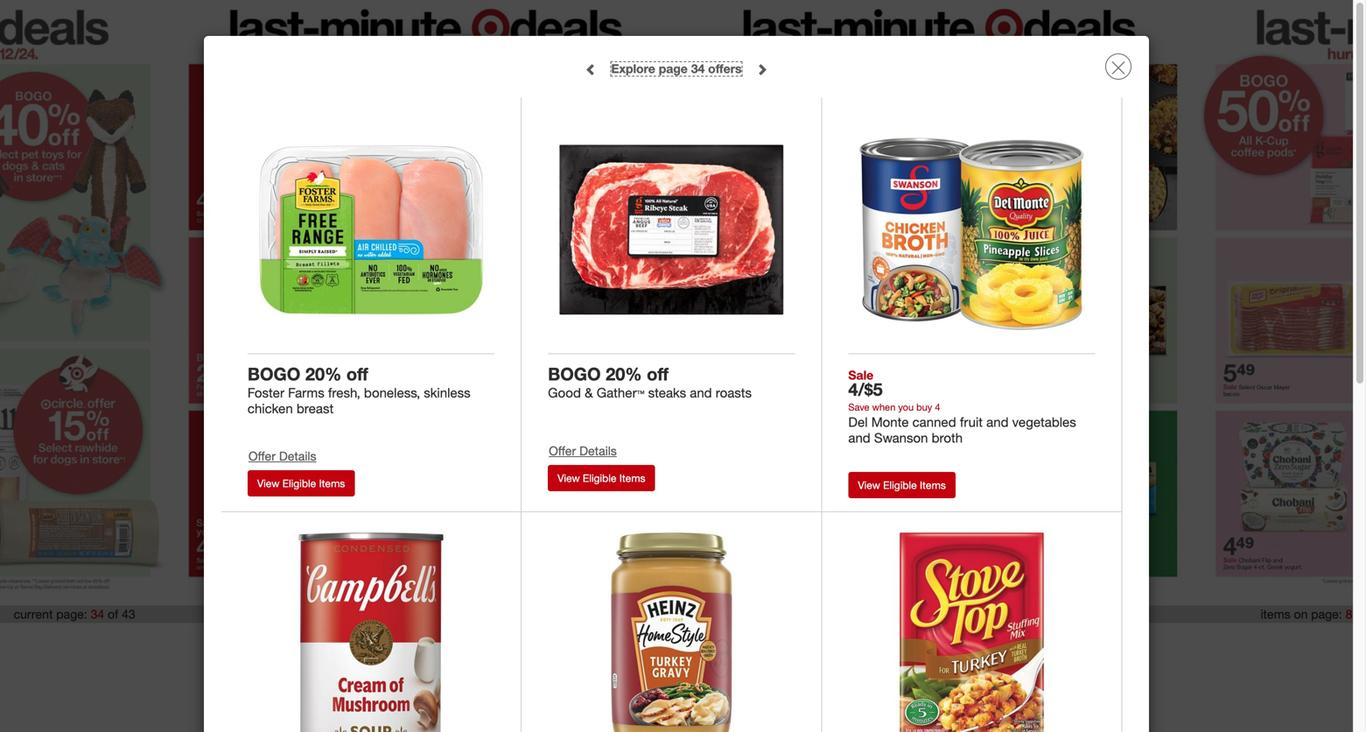Task type: describe. For each thing, give the bounding box(es) containing it.
items for bogo 20% off good & gather™ steaks and roasts
[[620, 472, 646, 485]]

page
[[659, 61, 688, 76]]

off for bogo 20% off good & gather™ steaks and roasts
[[647, 364, 669, 385]]

terms link
[[429, 637, 459, 651]]

save
[[849, 401, 870, 413]]

based
[[560, 637, 592, 651]]

breast
[[297, 400, 334, 417]]

buy
[[917, 401, 933, 413]]

bogo 20% off foster farms fresh, boneless, skinless chicken breast
[[248, 364, 471, 417]]

4/$5
[[849, 379, 883, 400]]

foster
[[248, 385, 285, 401]]

target
[[660, 669, 687, 681]]

bogo for bogo 20% off good & gather™ steaks and roasts
[[548, 364, 601, 385]]

eligible for bogo 20% off good & gather™ steaks and roasts
[[583, 472, 617, 485]]

4
[[936, 401, 941, 413]]

current
[[14, 606, 53, 622]]

good & gather™ steaks and roasts link
[[548, 385, 796, 401]]

offer for bogo 20% off foster farms fresh, boneless, skinless chicken breast
[[249, 448, 276, 464]]

details for bogo 20% off foster farms fresh, boneless, skinless chicken breast
[[279, 448, 317, 464]]

offer details for bogo 20% off good & gather™ steaks and roasts
[[549, 443, 617, 459]]

boneless,
[[364, 385, 420, 401]]

offer details button for bogo 20% off foster farms fresh, boneless, skinless chicken breast
[[248, 446, 323, 470]]

ccpa image
[[807, 632, 833, 659]]

del
[[849, 414, 868, 430]]

page 36 image
[[1197, 0, 1367, 596]]

canned
[[913, 414, 957, 430]]

broth
[[932, 429, 963, 446]]

chevron left image
[[585, 63, 598, 76]]

monte
[[872, 414, 909, 430]]

bogo 20% off good & gather™ steaks and roasts
[[548, 364, 752, 401]]

ca
[[626, 637, 641, 651]]

when
[[873, 401, 896, 413]]

roasts
[[716, 385, 752, 401]]

offer for bogo 20% off good & gather™ steaks and roasts
[[549, 443, 576, 459]]

skinless
[[424, 385, 471, 401]]

eligible for bogo 20% off foster farms fresh, boneless, skinless chicken breast
[[283, 477, 316, 490]]

sale 4/$5 save when you buy 4 del monte canned fruit and vegetables and swanson broth
[[849, 367, 1077, 446]]

explore page 34 offers
[[612, 61, 742, 76]]

your privacy choices link
[[807, 632, 938, 659]]

off for bogo 20% off foster farms fresh, boneless, skinless chicken breast
[[347, 364, 368, 385]]

fruit
[[961, 414, 983, 430]]

on
[[1295, 606, 1309, 622]]

page 33 image
[[0, 0, 170, 596]]

del monte canned fruit and vegetables and swanson broth image
[[855, 112, 1090, 347]]

items
[[1261, 606, 1291, 622]]

inc.
[[728, 669, 743, 681]]

supply
[[644, 637, 678, 651]]

interest-
[[518, 637, 560, 651]]

steaks
[[649, 385, 687, 401]]

view eligible items for bogo 20% off good & gather™ steaks and roasts
[[558, 472, 646, 485]]



Task type: locate. For each thing, give the bounding box(es) containing it.
select heinz gravy image
[[554, 527, 789, 732]]

fresh,
[[328, 385, 361, 401]]

offer details
[[549, 443, 617, 459], [249, 448, 317, 464]]

© 2023 target brands, inc.
[[624, 669, 743, 681]]

1 horizontal spatial details
[[580, 443, 617, 459]]

view eligible items down swanson
[[859, 478, 946, 492]]

page 35 image
[[683, 0, 1197, 596]]

page 34 image
[[170, 0, 683, 596]]

0 horizontal spatial offer
[[249, 448, 276, 464]]

20% up breast
[[305, 364, 342, 385]]

ca supply chain act
[[626, 637, 729, 651]]

act
[[713, 637, 729, 651]]

details down &
[[580, 443, 617, 459]]

interest-based ads
[[518, 637, 614, 651]]

of
[[108, 606, 118, 622]]

brands,
[[690, 669, 725, 681]]

1 horizontal spatial offer
[[549, 443, 576, 459]]

1 horizontal spatial bogo
[[548, 364, 601, 385]]

offer details button down &
[[548, 441, 623, 465]]

view down 'good'
[[558, 472, 580, 485]]

swanson
[[875, 429, 929, 446]]

0 horizontal spatial off
[[347, 364, 368, 385]]

close image
[[1112, 61, 1126, 75]]

1 page: from the left
[[56, 606, 87, 622]]

bogo inside bogo 20% off good & gather™ steaks and roasts
[[548, 364, 601, 385]]

1 horizontal spatial eligible
[[583, 472, 617, 485]]

8
[[1346, 606, 1353, 622]]

1 horizontal spatial items
[[620, 472, 646, 485]]

sale
[[849, 367, 874, 383]]

©
[[624, 669, 632, 681]]

1 horizontal spatial offer details button
[[548, 441, 623, 465]]

2 horizontal spatial view
[[859, 478, 881, 492]]

2 20% from the left
[[606, 364, 642, 385]]

eligible down breast
[[283, 477, 316, 490]]

page:
[[56, 606, 87, 622], [1312, 606, 1343, 622]]

2 page: from the left
[[1312, 606, 1343, 622]]

34 right page
[[692, 61, 705, 76]]

and
[[690, 385, 712, 401], [987, 414, 1009, 430], [849, 429, 871, 446]]

0 horizontal spatial offer details button
[[248, 446, 323, 470]]

eligible down &
[[583, 472, 617, 485]]

0 horizontal spatial view eligible items
[[257, 477, 345, 490]]

0 horizontal spatial bogo
[[248, 364, 301, 385]]

2 bogo from the left
[[548, 364, 601, 385]]

items down gather™
[[620, 472, 646, 485]]

and down save
[[849, 429, 871, 446]]

choices
[[899, 637, 938, 651]]

2023
[[634, 669, 657, 681]]

1 horizontal spatial off
[[647, 364, 669, 385]]

good & gather™ steaks and roasts image
[[554, 112, 789, 347]]

page: right current
[[56, 606, 87, 622]]

34 for of
[[91, 606, 104, 622]]

vegetables
[[1013, 414, 1077, 430]]

offer
[[549, 443, 576, 459], [249, 448, 276, 464]]

your privacy choices
[[836, 637, 938, 651]]

items on page: 8
[[1261, 606, 1353, 622]]

offers
[[709, 61, 742, 76]]

view for bogo 20% off good & gather™ steaks and roasts
[[558, 472, 580, 485]]

1 horizontal spatial view eligible items
[[558, 472, 646, 485]]

1 horizontal spatial and
[[849, 429, 871, 446]]

eligible down swanson
[[884, 478, 917, 492]]

chevron right image
[[756, 63, 768, 76]]

view
[[558, 472, 580, 485], [257, 477, 280, 490], [859, 478, 881, 492]]

and inside bogo 20% off good & gather™ steaks and roasts
[[690, 385, 712, 401]]

1 horizontal spatial page:
[[1312, 606, 1343, 622]]

1 bogo from the left
[[248, 364, 301, 385]]

20% inside bogo 20% off good & gather™ steaks and roasts
[[606, 364, 642, 385]]

1 horizontal spatial view
[[558, 472, 580, 485]]

view down chicken
[[257, 477, 280, 490]]

off right gather™
[[647, 364, 669, 385]]

0 horizontal spatial and
[[690, 385, 712, 401]]

current page: 34 of 43
[[14, 606, 135, 622]]

view eligible items down &
[[558, 472, 646, 485]]

view eligible items for bogo 20% off foster farms fresh, boneless, skinless chicken breast
[[257, 477, 345, 490]]

2 horizontal spatial items
[[920, 478, 946, 492]]

details down breast
[[279, 448, 317, 464]]

1 horizontal spatial 34
[[692, 61, 705, 76]]

and left roasts
[[690, 385, 712, 401]]

1 vertical spatial 34
[[91, 606, 104, 622]]

2 off from the left
[[647, 364, 669, 385]]

off inside bogo 20% off foster farms fresh, boneless, skinless chicken breast
[[347, 364, 368, 385]]

0 horizontal spatial offer details
[[249, 448, 317, 464]]

you
[[899, 401, 914, 413]]

off right farms in the left of the page
[[347, 364, 368, 385]]

0 horizontal spatial 20%
[[305, 364, 342, 385]]

items down breast
[[319, 477, 345, 490]]

explore
[[612, 61, 656, 76]]

34 for offers
[[692, 61, 705, 76]]

0 horizontal spatial items
[[319, 477, 345, 490]]

and right fruit
[[987, 414, 1009, 430]]

bogo for bogo 20% off foster farms fresh, boneless, skinless chicken breast
[[248, 364, 301, 385]]

eligible
[[583, 472, 617, 485], [283, 477, 316, 490], [884, 478, 917, 492]]

offer details down chicken
[[249, 448, 317, 464]]

1 off from the left
[[347, 364, 368, 385]]

1 20% from the left
[[305, 364, 342, 385]]

offer details button for bogo 20% off good & gather™ steaks and roasts
[[548, 441, 623, 465]]

explore page 34 of 43 element
[[612, 61, 742, 76]]

offer details button down chicken
[[248, 446, 323, 470]]

20%
[[305, 364, 342, 385], [606, 364, 642, 385]]

privacy
[[861, 637, 896, 651]]

offer details down &
[[549, 443, 617, 459]]

items down broth
[[920, 478, 946, 492]]

ads
[[595, 637, 614, 651]]

1 horizontal spatial offer details
[[549, 443, 617, 459]]

20% for bogo 20% off foster farms fresh, boneless, skinless chicken breast
[[305, 364, 342, 385]]

0 horizontal spatial page:
[[56, 606, 87, 622]]

select campbell's condensed soup image
[[254, 527, 489, 732]]

20% for bogo 20% off good & gather™ steaks and roasts
[[606, 364, 642, 385]]

farms
[[288, 385, 325, 401]]

items for bogo 20% off foster farms fresh, boneless, skinless chicken breast
[[319, 477, 345, 490]]

chicken
[[248, 400, 293, 417]]

&
[[585, 385, 593, 401]]

offer details for bogo 20% off foster farms fresh, boneless, skinless chicken breast
[[249, 448, 317, 464]]

details
[[580, 443, 617, 459], [279, 448, 317, 464]]

0 vertical spatial 34
[[692, 61, 705, 76]]

good
[[548, 385, 581, 401]]

off
[[347, 364, 368, 385], [647, 364, 669, 385]]

43
[[122, 606, 135, 622]]

2 horizontal spatial eligible
[[884, 478, 917, 492]]

chain
[[681, 637, 710, 651]]

2 horizontal spatial view eligible items
[[859, 478, 946, 492]]

off inside bogo 20% off good & gather™ steaks and roasts
[[647, 364, 669, 385]]

bogo inside bogo 20% off foster farms fresh, boneless, skinless chicken breast
[[248, 364, 301, 385]]

0 horizontal spatial eligible
[[283, 477, 316, 490]]

del monte canned fruit and vegetables and swanson broth link
[[849, 414, 1096, 446]]

1 horizontal spatial 20%
[[606, 364, 642, 385]]

your
[[836, 637, 858, 651]]

34 left of
[[91, 606, 104, 622]]

0 horizontal spatial 34
[[91, 606, 104, 622]]

0 horizontal spatial details
[[279, 448, 317, 464]]

items
[[620, 472, 646, 485], [319, 477, 345, 490], [920, 478, 946, 492]]

foster farms fresh, boneless, skinless chicken breast link
[[248, 385, 495, 417]]

20% right &
[[606, 364, 642, 385]]

ca supply chain act link
[[626, 637, 729, 651]]

bogo
[[248, 364, 301, 385], [548, 364, 601, 385]]

interest-based ads link
[[518, 637, 614, 651]]

0 horizontal spatial view
[[257, 477, 280, 490]]

offer details button
[[548, 441, 623, 465], [248, 446, 323, 470]]

2 horizontal spatial and
[[987, 414, 1009, 430]]

foster farms fresh, boneless, skinless chicken breast image
[[254, 112, 489, 347]]

view eligible items
[[558, 472, 646, 485], [257, 477, 345, 490], [859, 478, 946, 492]]

view eligible items down breast
[[257, 477, 345, 490]]

offer down 'good'
[[549, 443, 576, 459]]

view for bogo 20% off foster farms fresh, boneless, skinless chicken breast
[[257, 477, 280, 490]]

offer down chicken
[[249, 448, 276, 464]]

terms
[[429, 637, 459, 651]]

page: left 8
[[1312, 606, 1343, 622]]

view down swanson
[[859, 478, 881, 492]]

details for bogo 20% off good & gather™ steaks and roasts
[[580, 443, 617, 459]]

select stove topstuffing mix image
[[855, 527, 1090, 732]]

34
[[692, 61, 705, 76], [91, 606, 104, 622]]

gather™
[[597, 385, 645, 401]]

20% inside bogo 20% off foster farms fresh, boneless, skinless chicken breast
[[305, 364, 342, 385]]



Task type: vqa. For each thing, say whether or not it's contained in the screenshot.
CHAIN
yes



